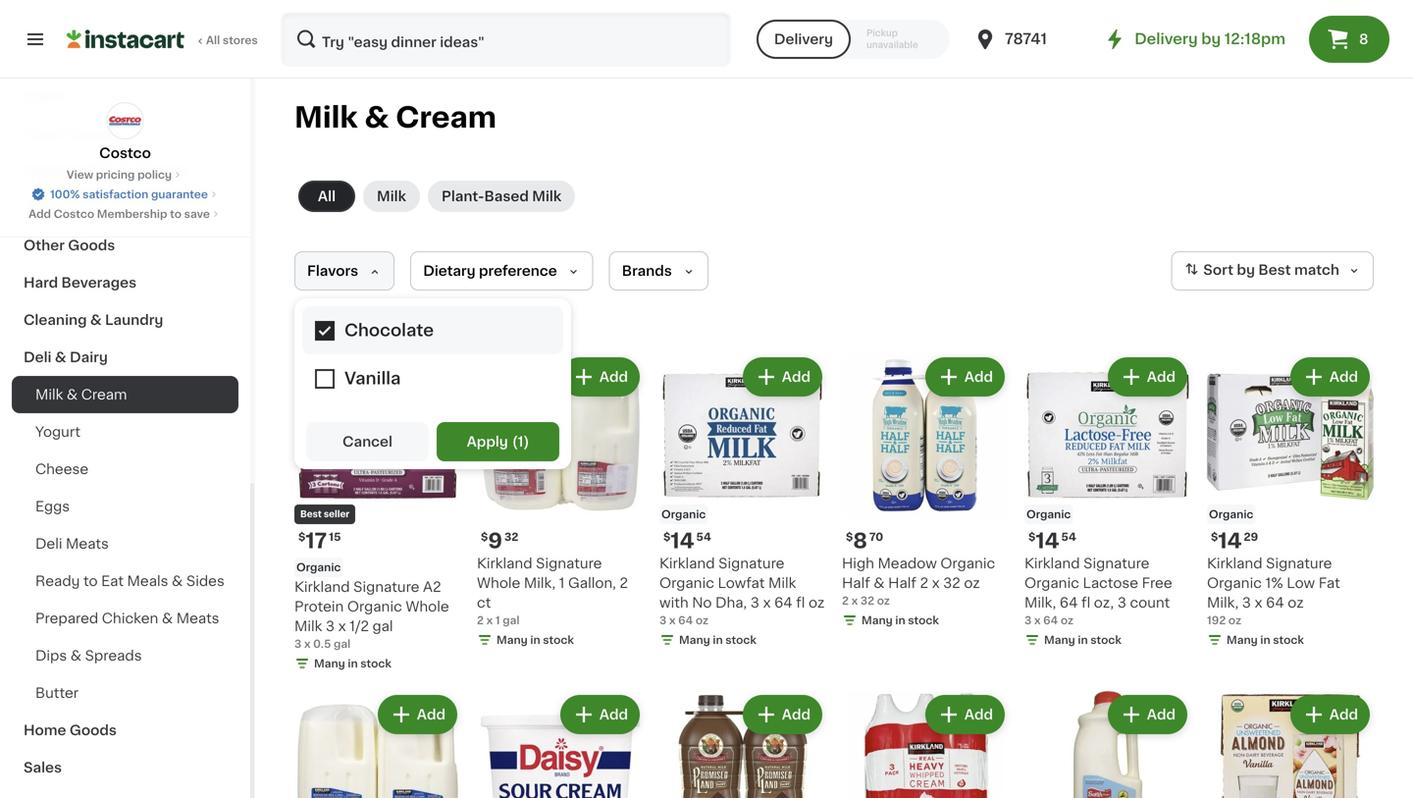 Task type: vqa. For each thing, say whether or not it's contained in the screenshot.
Other Goods Goods
yes



Task type: describe. For each thing, give the bounding box(es) containing it.
many in stock for 2
[[862, 615, 939, 626]]

apply ( 1 )
[[467, 435, 530, 449]]

plant-based milk
[[442, 189, 562, 203]]

milk inside kirkland signature a2 protein organic whole milk 3 x 1/2 gal 3 x 0.5 gal
[[295, 620, 322, 633]]

kirkland for kirkland signature a2 protein organic whole milk 3 x 1/2 gal
[[295, 580, 350, 594]]

$ for kirkland signature organic 1% low fat milk, 3 x 64 oz
[[1212, 532, 1219, 542]]

butter
[[35, 686, 79, 700]]

8 inside product group
[[854, 531, 868, 551]]

prepared chicken & meats link
[[12, 600, 239, 637]]

signature for free
[[1084, 557, 1150, 570]]

deli & dairy link
[[12, 339, 239, 376]]

meats inside "link"
[[176, 612, 219, 625]]

prepared chicken & meats
[[35, 612, 219, 625]]

54 for lowfat
[[697, 532, 712, 542]]

view
[[67, 169, 93, 180]]

add costco membership to save link
[[29, 206, 222, 222]]

save
[[184, 209, 210, 219]]

many for high meadow organic half & half 2 x 32 oz
[[862, 615, 893, 626]]

all for all
[[318, 189, 336, 203]]

all link
[[298, 181, 355, 212]]

$ for kirkland signature organic lactose free milk, 64 fl oz, 3 count
[[1029, 532, 1036, 542]]

deli meats
[[35, 537, 109, 551]]

1 vertical spatial 1
[[559, 576, 565, 590]]

& left the sides at the bottom
[[172, 574, 183, 588]]

sort by
[[1204, 263, 1256, 277]]

dha,
[[716, 596, 747, 610]]

14 for kirkland signature organic lactose free milk, 64 fl oz, 3 count
[[1036, 531, 1060, 551]]

many in stock for gal
[[314, 658, 392, 669]]

0 horizontal spatial 1
[[496, 615, 500, 626]]

1 horizontal spatial gal
[[373, 620, 393, 633]]

signature for low
[[1267, 557, 1333, 570]]

liquor link
[[12, 78, 239, 115]]

many in stock for 64
[[679, 635, 757, 646]]

all stores link
[[67, 12, 259, 67]]

plant-based milk link
[[428, 181, 575, 212]]

ct
[[477, 596, 491, 610]]

chicken
[[102, 612, 158, 625]]

plant-
[[442, 189, 484, 203]]

fat
[[1319, 576, 1341, 590]]

in for gal
[[348, 658, 358, 669]]

beverages
[[61, 276, 137, 290]]

stock for count
[[1091, 635, 1122, 646]]

signature for 1
[[536, 557, 602, 570]]

0 horizontal spatial cream
[[81, 388, 127, 402]]

in for count
[[1078, 635, 1088, 646]]

14 for kirkland signature organic lowfat milk with no dha, 3 x 64 fl oz
[[671, 531, 695, 551]]

milk inside plant-based milk link
[[532, 189, 562, 203]]

ready to eat meals & sides link
[[12, 563, 239, 600]]

cheese
[[35, 462, 89, 476]]

other goods link
[[12, 227, 239, 264]]

in for oz
[[1261, 635, 1271, 646]]

organic inside kirkland signature organic 1% low fat milk, 3 x 64 oz 192 oz
[[1208, 576, 1262, 590]]

laundry
[[105, 313, 163, 327]]

low
[[1287, 576, 1316, 590]]

sales link
[[12, 749, 239, 786]]

2 down ct
[[477, 615, 484, 626]]

goods for home goods
[[70, 724, 117, 737]]

many for kirkland signature a2 protein organic whole milk 3 x 1/2 gal
[[314, 658, 345, 669]]

hard beverages link
[[12, 264, 239, 301]]

delivery by 12:18pm
[[1135, 32, 1286, 46]]

many in stock for count
[[1045, 635, 1122, 646]]

kirkland for kirkland signature organic lactose free milk, 64 fl oz, 3 count
[[1025, 557, 1081, 570]]

prepared
[[35, 612, 98, 625]]

health & personal care
[[24, 164, 188, 178]]

guarantee
[[151, 189, 208, 200]]

whole inside kirkland signature a2 protein organic whole milk 3 x 1/2 gal 3 x 0.5 gal
[[406, 600, 449, 614]]

deli & dairy
[[24, 350, 108, 364]]

yogurt link
[[12, 413, 239, 451]]

1/2
[[350, 620, 369, 633]]

1%
[[1266, 576, 1284, 590]]

)
[[524, 435, 530, 449]]

(
[[512, 435, 518, 449]]

count
[[1130, 596, 1171, 610]]

paper goods
[[24, 127, 116, 140]]

preference
[[479, 264, 557, 278]]

0 vertical spatial costco
[[99, 146, 151, 160]]

kirkland for kirkland signature whole milk, 1 gallon, 2 ct
[[477, 557, 533, 570]]

hard beverages
[[24, 276, 137, 290]]

apply
[[467, 435, 508, 449]]

fl inside kirkland signature organic lowfat milk with no dha, 3 x 64 fl oz 3 x 64 oz
[[796, 596, 805, 610]]

& down the deli & dairy
[[67, 388, 78, 402]]

wine link
[[12, 189, 239, 227]]

9
[[488, 531, 503, 551]]

spreads
[[85, 649, 142, 663]]

milk inside "link"
[[377, 189, 406, 203]]

best for best seller
[[300, 510, 322, 519]]

paper
[[24, 127, 65, 140]]

dips
[[35, 649, 67, 663]]

goods for other goods
[[68, 239, 115, 252]]

policy
[[138, 169, 172, 180]]

14 for kirkland signature organic 1% low fat milk, 3 x 64 oz
[[1219, 531, 1242, 551]]

$ 17 15
[[298, 531, 341, 551]]

organic inside kirkland signature organic lowfat milk with no dha, 3 x 64 fl oz 3 x 64 oz
[[660, 576, 715, 590]]

in for 1
[[531, 635, 541, 646]]

lowfat
[[718, 576, 765, 590]]

stock for 64
[[726, 635, 757, 646]]

best match
[[1259, 263, 1340, 277]]

stock for 1
[[543, 635, 574, 646]]

0 vertical spatial cream
[[396, 104, 497, 132]]

$ 9 32
[[481, 531, 519, 551]]

oz,
[[1094, 596, 1115, 610]]

eggs
[[35, 500, 70, 513]]

instacart logo image
[[67, 27, 185, 51]]

seller
[[324, 510, 350, 519]]

192
[[1208, 615, 1227, 626]]

other goods
[[24, 239, 115, 252]]

milk inside kirkland signature organic lowfat milk with no dha, 3 x 64 fl oz 3 x 64 oz
[[769, 576, 797, 590]]

organic inside kirkland signature a2 protein organic whole milk 3 x 1/2 gal 3 x 0.5 gal
[[347, 600, 402, 614]]

lactose
[[1083, 576, 1139, 590]]

gallon,
[[568, 576, 616, 590]]

x inside kirkland signature organic lactose free milk, 64 fl oz, 3 count 3 x 64 oz
[[1035, 615, 1041, 626]]

17
[[306, 531, 327, 551]]

a2
[[423, 580, 441, 594]]

yogurt
[[35, 425, 81, 439]]

0 horizontal spatial to
[[83, 574, 98, 588]]

milk & cream link
[[12, 376, 239, 413]]

view pricing policy link
[[67, 167, 184, 183]]

1 vertical spatial 32
[[944, 576, 961, 590]]

$ for high meadow organic half & half 2 x 32 oz
[[846, 532, 854, 542]]

ready to eat meals & sides
[[35, 574, 225, 588]]

match
[[1295, 263, 1340, 277]]

eggs link
[[12, 488, 239, 525]]

health & personal care link
[[12, 152, 239, 189]]

kirkland signature organic lowfat milk with no dha, 3 x 64 fl oz 3 x 64 oz
[[660, 557, 825, 626]]

milk & cream inside milk & cream link
[[35, 388, 127, 402]]

care
[[154, 164, 188, 178]]

organic inside high meadow organic half & half 2 x 32 oz 2 x 32 oz
[[941, 557, 996, 570]]

1 horizontal spatial milk & cream
[[295, 104, 497, 132]]

costco inside add costco membership to save link
[[54, 209, 94, 219]]

best for best match
[[1259, 263, 1292, 277]]



Task type: locate. For each thing, give the bounding box(es) containing it.
milk, up 192
[[1208, 596, 1239, 610]]

2 14 from the left
[[1036, 531, 1060, 551]]

$ inside $ 17 15
[[298, 532, 306, 542]]

by for delivery
[[1202, 32, 1221, 46]]

milk right all link
[[377, 189, 406, 203]]

& inside "link"
[[162, 612, 173, 625]]

other
[[24, 239, 65, 252]]

0 vertical spatial 8
[[1360, 32, 1369, 46]]

stock down high meadow organic half & half 2 x 32 oz 2 x 32 oz
[[908, 615, 939, 626]]

dips & spreads link
[[12, 637, 239, 674]]

1 horizontal spatial 14
[[1036, 531, 1060, 551]]

5 $ from the left
[[1029, 532, 1036, 542]]

goods inside "home goods" link
[[70, 724, 117, 737]]

8
[[1360, 32, 1369, 46], [854, 531, 868, 551]]

gal down $ 9 32
[[503, 615, 520, 626]]

& down beverages
[[90, 313, 102, 327]]

best left match
[[1259, 263, 1292, 277]]

2 horizontal spatial 32
[[944, 576, 961, 590]]

delivery by 12:18pm link
[[1104, 27, 1286, 51]]

milk, inside kirkland signature whole milk, 1 gallon, 2 ct 2 x 1 gal
[[524, 576, 556, 590]]

signature up lowfat
[[719, 557, 785, 570]]

1 down $ 9 32
[[496, 615, 500, 626]]

1 vertical spatial whole
[[406, 600, 449, 614]]

1 half from the left
[[842, 576, 871, 590]]

$ inside $ 9 32
[[481, 532, 488, 542]]

milk & cream up the milk "link"
[[295, 104, 497, 132]]

100%
[[50, 189, 80, 200]]

0.5
[[313, 639, 331, 649]]

kirkland inside kirkland signature organic lowfat milk with no dha, 3 x 64 fl oz 3 x 64 oz
[[660, 557, 715, 570]]

milk down protein
[[295, 620, 322, 633]]

butter link
[[12, 674, 239, 712]]

kirkland inside kirkland signature a2 protein organic whole milk 3 x 1/2 gal 3 x 0.5 gal
[[295, 580, 350, 594]]

2 $ from the left
[[481, 532, 488, 542]]

meadow
[[878, 557, 937, 570]]

delivery for delivery by 12:18pm
[[1135, 32, 1198, 46]]

kirkland inside kirkland signature organic 1% low fat milk, 3 x 64 oz 192 oz
[[1208, 557, 1263, 570]]

2 vertical spatial 32
[[861, 595, 875, 606]]

many down kirkland signature whole milk, 1 gallon, 2 ct 2 x 1 gal
[[497, 635, 528, 646]]

cream up plant-
[[396, 104, 497, 132]]

x inside kirkland signature whole milk, 1 gallon, 2 ct 2 x 1 gal
[[487, 615, 493, 626]]

in
[[896, 615, 906, 626], [531, 635, 541, 646], [713, 635, 723, 646], [1078, 635, 1088, 646], [1261, 635, 1271, 646], [348, 658, 358, 669]]

cream
[[396, 104, 497, 132], [81, 388, 127, 402]]

0 horizontal spatial best
[[300, 510, 322, 519]]

1 vertical spatial 8
[[854, 531, 868, 551]]

cleaning & laundry link
[[12, 301, 239, 339]]

milk link
[[363, 181, 420, 212]]

1 vertical spatial cream
[[81, 388, 127, 402]]

None search field
[[281, 12, 731, 67]]

0 vertical spatial deli
[[24, 350, 52, 364]]

x
[[932, 576, 940, 590], [852, 595, 858, 606], [763, 596, 771, 610], [1255, 596, 1263, 610], [487, 615, 493, 626], [669, 615, 676, 626], [1035, 615, 1041, 626], [338, 620, 346, 633], [304, 639, 311, 649]]

costco up "personal"
[[99, 146, 151, 160]]

many in stock down the oz,
[[1045, 635, 1122, 646]]

many down 0.5
[[314, 658, 345, 669]]

many down high meadow organic half & half 2 x 32 oz 2 x 32 oz
[[862, 615, 893, 626]]

deli down cleaning
[[24, 350, 52, 364]]

0 horizontal spatial 8
[[854, 531, 868, 551]]

milk,
[[524, 576, 556, 590], [1025, 596, 1057, 610], [1208, 596, 1239, 610]]

dips & spreads
[[35, 649, 142, 663]]

signature inside kirkland signature whole milk, 1 gallon, 2 ct 2 x 1 gal
[[536, 557, 602, 570]]

milk, left the oz,
[[1025, 596, 1057, 610]]

stock down dha,
[[726, 635, 757, 646]]

product group
[[295, 353, 461, 675], [477, 353, 644, 652], [660, 353, 827, 652], [842, 353, 1009, 632], [1025, 353, 1192, 652], [1208, 353, 1375, 652], [295, 691, 461, 798], [477, 691, 644, 798], [660, 691, 827, 798], [842, 691, 1009, 798], [1025, 691, 1192, 798], [1208, 691, 1375, 798]]

half down high
[[842, 576, 871, 590]]

1 14 from the left
[[671, 531, 695, 551]]

many in stock for oz
[[1227, 635, 1305, 646]]

kirkland for kirkland signature organic 1% low fat milk, 3 x 64 oz
[[1208, 557, 1263, 570]]

$ up kirkland signature organic lactose free milk, 64 fl oz, 3 count 3 x 64 oz
[[1029, 532, 1036, 542]]

sort
[[1204, 263, 1234, 277]]

goods for paper goods
[[68, 127, 116, 140]]

many for kirkland signature whole milk, 1 gallon, 2 ct
[[497, 635, 528, 646]]

0 horizontal spatial half
[[842, 576, 871, 590]]

cream down the dairy
[[81, 388, 127, 402]]

0 horizontal spatial milk,
[[524, 576, 556, 590]]

many in stock down 0.5
[[314, 658, 392, 669]]

3 inside kirkland signature organic 1% low fat milk, 3 x 64 oz 192 oz
[[1243, 596, 1252, 610]]

$ left 70
[[846, 532, 854, 542]]

0 horizontal spatial delivery
[[774, 32, 834, 46]]

$ 14 54
[[664, 531, 712, 551], [1029, 531, 1077, 551]]

brands
[[622, 264, 672, 278]]

0 vertical spatial milk & cream
[[295, 104, 497, 132]]

milk & cream down the dairy
[[35, 388, 127, 402]]

2 half from the left
[[889, 576, 917, 590]]

whole down a2
[[406, 600, 449, 614]]

1 horizontal spatial whole
[[477, 576, 521, 590]]

54 up kirkland signature organic lactose free milk, 64 fl oz, 3 count 3 x 64 oz
[[1062, 532, 1077, 542]]

29
[[1244, 532, 1259, 542]]

in down kirkland signature organic lactose free milk, 64 fl oz, 3 count 3 x 64 oz
[[1078, 635, 1088, 646]]

stock down kirkland signature whole milk, 1 gallon, 2 ct 2 x 1 gal
[[543, 635, 574, 646]]

costco logo image
[[107, 102, 144, 139]]

fl inside kirkland signature organic lactose free milk, 64 fl oz, 3 count 3 x 64 oz
[[1082, 596, 1091, 610]]

1 vertical spatial by
[[1237, 263, 1256, 277]]

milk, left gallon,
[[524, 576, 556, 590]]

1 fl from the left
[[796, 596, 805, 610]]

no
[[692, 596, 712, 610]]

0 vertical spatial 32
[[505, 532, 519, 542]]

2
[[620, 576, 628, 590], [920, 576, 929, 590], [842, 595, 849, 606], [477, 615, 484, 626]]

organic
[[662, 509, 706, 520], [1027, 509, 1072, 520], [1210, 509, 1254, 520], [941, 557, 996, 570], [297, 562, 341, 573], [660, 576, 715, 590], [1025, 576, 1080, 590], [1208, 576, 1262, 590], [347, 600, 402, 614]]

1 vertical spatial meats
[[176, 612, 219, 625]]

milk up all link
[[295, 104, 358, 132]]

best left seller
[[300, 510, 322, 519]]

signature inside kirkland signature organic lactose free milk, 64 fl oz, 3 count 3 x 64 oz
[[1084, 557, 1150, 570]]

milk up yogurt
[[35, 388, 63, 402]]

many for kirkland signature organic 1% low fat milk, 3 x 64 oz
[[1227, 635, 1258, 646]]

milk right based on the top of page
[[532, 189, 562, 203]]

deli for deli & dairy
[[24, 350, 52, 364]]

goods inside paper goods link
[[68, 127, 116, 140]]

membership
[[97, 209, 167, 219]]

deli for deli meats
[[35, 537, 62, 551]]

flavors
[[307, 264, 359, 278]]

15
[[329, 532, 341, 542]]

1 horizontal spatial best
[[1259, 263, 1292, 277]]

0 horizontal spatial all
[[206, 35, 220, 46]]

in down 1/2
[[348, 658, 358, 669]]

flavors button
[[295, 251, 395, 291]]

whole inside kirkland signature whole milk, 1 gallon, 2 ct 2 x 1 gal
[[477, 576, 521, 590]]

0 vertical spatial 1
[[518, 435, 524, 449]]

54 for lactose
[[1062, 532, 1077, 542]]

kirkland signature whole milk, 1 gallon, 2 ct 2 x 1 gal
[[477, 557, 628, 626]]

eat
[[101, 574, 124, 588]]

3
[[751, 596, 760, 610], [1118, 596, 1127, 610], [1243, 596, 1252, 610], [660, 615, 667, 626], [1025, 615, 1032, 626], [326, 620, 335, 633], [295, 639, 302, 649]]

4 $ from the left
[[846, 532, 854, 542]]

70
[[870, 532, 884, 542]]

$ down 'best seller'
[[298, 532, 306, 542]]

1 vertical spatial best
[[300, 510, 322, 519]]

product group containing 9
[[477, 353, 644, 652]]

1 vertical spatial all
[[318, 189, 336, 203]]

oz inside kirkland signature organic lactose free milk, 64 fl oz, 3 count 3 x 64 oz
[[1061, 615, 1074, 626]]

delivery button
[[757, 20, 851, 59]]

2 vertical spatial goods
[[70, 724, 117, 737]]

$ up with
[[664, 532, 671, 542]]

1 horizontal spatial cream
[[396, 104, 497, 132]]

0 horizontal spatial costco
[[54, 209, 94, 219]]

best inside field
[[1259, 263, 1292, 277]]

many in stock down high meadow organic half & half 2 x 32 oz 2 x 32 oz
[[862, 615, 939, 626]]

in down high meadow organic half & half 2 x 32 oz 2 x 32 oz
[[896, 615, 906, 626]]

$ for kirkland signature organic lowfat milk with no dha, 3 x 64 fl oz
[[664, 532, 671, 542]]

14 up with
[[671, 531, 695, 551]]

2 fl from the left
[[1082, 596, 1091, 610]]

signature left a2
[[354, 580, 420, 594]]

health
[[24, 164, 71, 178]]

$ left 29
[[1212, 532, 1219, 542]]

goods right home on the left
[[70, 724, 117, 737]]

1 vertical spatial milk & cream
[[35, 388, 127, 402]]

$
[[298, 532, 306, 542], [481, 532, 488, 542], [664, 532, 671, 542], [846, 532, 854, 542], [1029, 532, 1036, 542], [1212, 532, 1219, 542]]

& inside high meadow organic half & half 2 x 32 oz 2 x 32 oz
[[874, 576, 885, 590]]

0 horizontal spatial whole
[[406, 600, 449, 614]]

gal right 1/2
[[373, 620, 393, 633]]

dairy
[[70, 350, 108, 364]]

protein
[[295, 600, 344, 614]]

costco down 100%
[[54, 209, 94, 219]]

& right chicken
[[162, 612, 173, 625]]

organic inside kirkland signature organic lactose free milk, 64 fl oz, 3 count 3 x 64 oz
[[1025, 576, 1080, 590]]

by left 12:18pm
[[1202, 32, 1221, 46]]

2 54 from the left
[[1062, 532, 1077, 542]]

1 horizontal spatial $ 14 54
[[1029, 531, 1077, 551]]

& down high
[[874, 576, 885, 590]]

product group containing 8
[[842, 353, 1009, 632]]

1 $ from the left
[[298, 532, 306, 542]]

kirkland inside kirkland signature whole milk, 1 gallon, 2 ct 2 x 1 gal
[[477, 557, 533, 570]]

half down meadow
[[889, 576, 917, 590]]

stock down kirkland signature organic 1% low fat milk, 3 x 64 oz 192 oz
[[1274, 635, 1305, 646]]

milk inside milk & cream link
[[35, 388, 63, 402]]

stock for 2
[[908, 615, 939, 626]]

0 vertical spatial goods
[[68, 127, 116, 140]]

$ inside $ 14 29
[[1212, 532, 1219, 542]]

$ 14 54 for kirkland signature organic lactose free milk, 64 fl oz, 3 count
[[1029, 531, 1077, 551]]

1
[[518, 435, 524, 449], [559, 576, 565, 590], [496, 615, 500, 626]]

high meadow organic half & half 2 x 32 oz 2 x 32 oz
[[842, 557, 996, 606]]

kirkland signature organic 1% low fat milk, 3 x 64 oz 192 oz
[[1208, 557, 1341, 626]]

view pricing policy
[[67, 169, 172, 180]]

to down guarantee at the top left of page
[[170, 209, 182, 219]]

goods up beverages
[[68, 239, 115, 252]]

many
[[862, 615, 893, 626], [497, 635, 528, 646], [679, 635, 711, 646], [1045, 635, 1076, 646], [1227, 635, 1258, 646], [314, 658, 345, 669]]

sales
[[24, 761, 62, 775]]

dietary
[[423, 264, 476, 278]]

cleaning & laundry
[[24, 313, 163, 327]]

milk, inside kirkland signature organic 1% low fat milk, 3 x 64 oz 192 oz
[[1208, 596, 1239, 610]]

milk right lowfat
[[769, 576, 797, 590]]

milk & cream
[[295, 104, 497, 132], [35, 388, 127, 402]]

$ 14 54 up with
[[664, 531, 712, 551]]

all stores
[[206, 35, 258, 46]]

1 vertical spatial deli
[[35, 537, 62, 551]]

54 up no
[[697, 532, 712, 542]]

in for 64
[[713, 635, 723, 646]]

1 right apply
[[518, 435, 524, 449]]

1 horizontal spatial 54
[[1062, 532, 1077, 542]]

14 up kirkland signature organic lactose free milk, 64 fl oz, 3 count 3 x 64 oz
[[1036, 531, 1060, 551]]

& left the dairy
[[55, 350, 66, 364]]

goods
[[68, 127, 116, 140], [68, 239, 115, 252], [70, 724, 117, 737]]

$ up ct
[[481, 532, 488, 542]]

$ 14 54 up kirkland signature organic lactose free milk, 64 fl oz, 3 count 3 x 64 oz
[[1029, 531, 1077, 551]]

1 vertical spatial goods
[[68, 239, 115, 252]]

1 horizontal spatial by
[[1237, 263, 1256, 277]]

1 54 from the left
[[697, 532, 712, 542]]

cheese link
[[12, 451, 239, 488]]

kirkland inside kirkland signature organic lactose free milk, 64 fl oz, 3 count 3 x 64 oz
[[1025, 557, 1081, 570]]

0 vertical spatial all
[[206, 35, 220, 46]]

1 $ 14 54 from the left
[[664, 531, 712, 551]]

x inside kirkland signature organic 1% low fat milk, 3 x 64 oz 192 oz
[[1255, 596, 1263, 610]]

all inside all link
[[318, 189, 336, 203]]

0 horizontal spatial 14
[[671, 531, 695, 551]]

1 horizontal spatial 32
[[861, 595, 875, 606]]

personal
[[89, 164, 151, 178]]

in down kirkland signature whole milk, 1 gallon, 2 ct 2 x 1 gal
[[531, 635, 541, 646]]

stock for oz
[[1274, 635, 1305, 646]]

1 horizontal spatial costco
[[99, 146, 151, 160]]

hard
[[24, 276, 58, 290]]

signature for milk
[[719, 557, 785, 570]]

78741
[[1005, 32, 1047, 46]]

2 horizontal spatial 14
[[1219, 531, 1242, 551]]

gal
[[503, 615, 520, 626], [373, 620, 393, 633], [334, 639, 351, 649]]

by inside delivery by 12:18pm link
[[1202, 32, 1221, 46]]

1 horizontal spatial half
[[889, 576, 917, 590]]

meats down the sides at the bottom
[[176, 612, 219, 625]]

all for all stores
[[206, 35, 220, 46]]

0 vertical spatial best
[[1259, 263, 1292, 277]]

78741 button
[[974, 12, 1092, 67]]

2 horizontal spatial 1
[[559, 576, 565, 590]]

whole up ct
[[477, 576, 521, 590]]

to
[[170, 209, 182, 219], [83, 574, 98, 588]]

many in stock down kirkland signature whole milk, 1 gallon, 2 ct 2 x 1 gal
[[497, 635, 574, 646]]

liquor
[[24, 89, 69, 103]]

home goods link
[[12, 712, 239, 749]]

based
[[484, 189, 529, 203]]

stores
[[223, 35, 258, 46]]

& right dips
[[70, 649, 82, 663]]

0 vertical spatial whole
[[477, 576, 521, 590]]

1 horizontal spatial 8
[[1360, 32, 1369, 46]]

delivery inside button
[[774, 32, 834, 46]]

all inside all stores link
[[206, 35, 220, 46]]

1 horizontal spatial fl
[[1082, 596, 1091, 610]]

2 $ 14 54 from the left
[[1029, 531, 1077, 551]]

$ 8 70
[[846, 531, 884, 551]]

2 right gallon,
[[620, 576, 628, 590]]

0 horizontal spatial 54
[[697, 532, 712, 542]]

by right sort
[[1237, 263, 1256, 277]]

signature up gallon,
[[536, 557, 602, 570]]

signature up low
[[1267, 557, 1333, 570]]

1 vertical spatial costco
[[54, 209, 94, 219]]

0 horizontal spatial milk & cream
[[35, 388, 127, 402]]

signature inside kirkland signature organic 1% low fat milk, 3 x 64 oz 192 oz
[[1267, 557, 1333, 570]]

by inside best match sort by field
[[1237, 263, 1256, 277]]

deli inside the 'deli meats' link
[[35, 537, 62, 551]]

1 horizontal spatial to
[[170, 209, 182, 219]]

$ 14 54 for kirkland signature organic lowfat milk with no dha, 3 x 64 fl oz
[[664, 531, 712, 551]]

many in stock down kirkland signature organic 1% low fat milk, 3 x 64 oz 192 oz
[[1227, 635, 1305, 646]]

whole
[[477, 576, 521, 590], [406, 600, 449, 614]]

oz
[[964, 576, 980, 590], [877, 595, 890, 606], [809, 596, 825, 610], [1288, 596, 1304, 610], [696, 615, 709, 626], [1061, 615, 1074, 626], [1229, 615, 1242, 626]]

goods inside other goods link
[[68, 239, 115, 252]]

service type group
[[757, 20, 950, 59]]

in down kirkland signature organic 1% low fat milk, 3 x 64 oz 192 oz
[[1261, 635, 1271, 646]]

meals
[[127, 574, 168, 588]]

many for kirkland signature organic lowfat milk with no dha, 3 x 64 fl oz
[[679, 635, 711, 646]]

1 left gallon,
[[559, 576, 565, 590]]

by for sort
[[1237, 263, 1256, 277]]

stock for gal
[[361, 658, 392, 669]]

stock down the oz,
[[1091, 635, 1122, 646]]

kirkland for kirkland signature organic lowfat milk with no dha, 3 x 64 fl oz
[[660, 557, 715, 570]]

2 vertical spatial 1
[[496, 615, 500, 626]]

many in stock down dha,
[[679, 635, 757, 646]]

product group containing 17
[[295, 353, 461, 675]]

0 horizontal spatial $ 14 54
[[664, 531, 712, 551]]

1 horizontal spatial 1
[[518, 435, 524, 449]]

& up the milk "link"
[[365, 104, 389, 132]]

1 horizontal spatial meats
[[176, 612, 219, 625]]

in down dha,
[[713, 635, 723, 646]]

2 down meadow
[[920, 576, 929, 590]]

kirkland signature organic lactose free milk, 64 fl oz, 3 count 3 x 64 oz
[[1025, 557, 1173, 626]]

1 horizontal spatial milk,
[[1025, 596, 1057, 610]]

0 horizontal spatial meats
[[66, 537, 109, 551]]

satisfaction
[[83, 189, 149, 200]]

high
[[842, 557, 875, 570]]

3 $ from the left
[[664, 532, 671, 542]]

all left the milk "link"
[[318, 189, 336, 203]]

deli down eggs
[[35, 537, 62, 551]]

32 inside $ 9 32
[[505, 532, 519, 542]]

3 14 from the left
[[1219, 531, 1242, 551]]

1 horizontal spatial all
[[318, 189, 336, 203]]

many in stock for 1
[[497, 635, 574, 646]]

many down kirkland signature organic 1% low fat milk, 3 x 64 oz 192 oz
[[1227, 635, 1258, 646]]

2 down high
[[842, 595, 849, 606]]

pricing
[[96, 169, 135, 180]]

0 vertical spatial meats
[[66, 537, 109, 551]]

signature for organic
[[354, 580, 420, 594]]

0 horizontal spatial fl
[[796, 596, 805, 610]]

$ for kirkland signature whole milk, 1 gallon, 2 ct
[[481, 532, 488, 542]]

1 horizontal spatial delivery
[[1135, 32, 1198, 46]]

milk, inside kirkland signature organic lactose free milk, 64 fl oz, 3 count 3 x 64 oz
[[1025, 596, 1057, 610]]

costco link
[[99, 102, 151, 163]]

6 $ from the left
[[1212, 532, 1219, 542]]

8 inside button
[[1360, 32, 1369, 46]]

many for kirkland signature organic lactose free milk, 64 fl oz, 3 count
[[1045, 635, 1076, 646]]

0 horizontal spatial gal
[[334, 639, 351, 649]]

all left stores
[[206, 35, 220, 46]]

goods up health & personal care
[[68, 127, 116, 140]]

Best match Sort by field
[[1172, 251, 1375, 291]]

0 vertical spatial by
[[1202, 32, 1221, 46]]

signature inside kirkland signature a2 protein organic whole milk 3 x 1/2 gal 3 x 0.5 gal
[[354, 580, 420, 594]]

14 left 29
[[1219, 531, 1242, 551]]

milk
[[295, 104, 358, 132], [377, 189, 406, 203], [532, 189, 562, 203], [35, 388, 63, 402], [769, 576, 797, 590], [295, 620, 322, 633]]

1 vertical spatial to
[[83, 574, 98, 588]]

in for 2
[[896, 615, 906, 626]]

0 horizontal spatial 32
[[505, 532, 519, 542]]

Search field
[[283, 14, 729, 65]]

to left "eat"
[[83, 574, 98, 588]]

fl right dha,
[[796, 596, 805, 610]]

gal inside kirkland signature whole milk, 1 gallon, 2 ct 2 x 1 gal
[[503, 615, 520, 626]]

delivery for delivery
[[774, 32, 834, 46]]

0 horizontal spatial by
[[1202, 32, 1221, 46]]

costco
[[99, 146, 151, 160], [54, 209, 94, 219]]

2 horizontal spatial milk,
[[1208, 596, 1239, 610]]

0 vertical spatial to
[[170, 209, 182, 219]]

deli inside 'deli & dairy' link
[[24, 350, 52, 364]]

many down no
[[679, 635, 711, 646]]

many down kirkland signature organic lactose free milk, 64 fl oz, 3 count 3 x 64 oz
[[1045, 635, 1076, 646]]

64 inside kirkland signature organic 1% low fat milk, 3 x 64 oz 192 oz
[[1267, 596, 1285, 610]]

gal right 0.5
[[334, 639, 351, 649]]

delivery
[[1135, 32, 1198, 46], [774, 32, 834, 46]]

& up 100%
[[74, 164, 85, 178]]

signature inside kirkland signature organic lowfat milk with no dha, 3 x 64 fl oz 3 x 64 oz
[[719, 557, 785, 570]]

brands button
[[609, 251, 709, 291]]

with
[[660, 596, 689, 610]]

2 horizontal spatial gal
[[503, 615, 520, 626]]

home
[[24, 724, 66, 737]]

stock down 1/2
[[361, 658, 392, 669]]

fl left the oz,
[[1082, 596, 1091, 610]]

signature up lactose
[[1084, 557, 1150, 570]]

meats up "eat"
[[66, 537, 109, 551]]

add
[[29, 209, 51, 219], [600, 370, 628, 384], [782, 370, 811, 384], [965, 370, 994, 384], [1147, 370, 1176, 384], [1330, 370, 1359, 384], [417, 708, 446, 722], [600, 708, 628, 722], [782, 708, 811, 722], [965, 708, 994, 722], [1147, 708, 1176, 722], [1330, 708, 1359, 722]]

$ inside "$ 8 70"
[[846, 532, 854, 542]]



